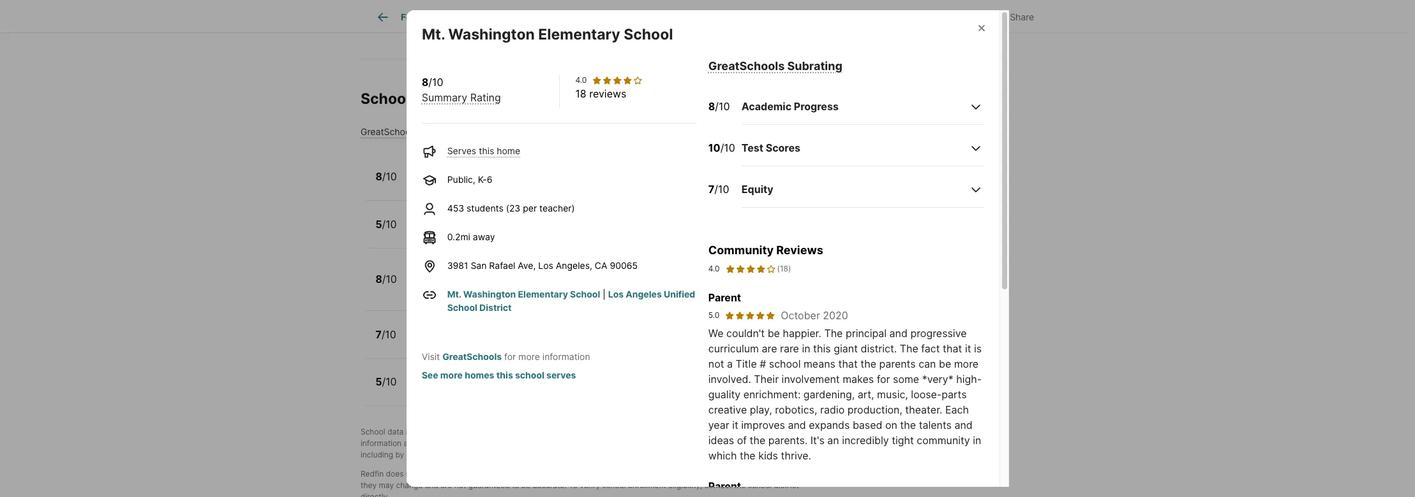 Task type: locate. For each thing, give the bounding box(es) containing it.
or inside first step, and conduct their own investigation to determine their desired schools or school districts, including by contacting and visiting the schools themselves.
[[758, 439, 765, 449]]

0 horizontal spatial it
[[732, 419, 738, 432]]

school left district
[[447, 302, 477, 313]]

the down "step,"
[[491, 451, 502, 460]]

7
[[708, 183, 715, 196], [375, 329, 382, 341]]

to inside guaranteed to be accurate. to verify school enrollment eligibility, contact the school district directly.
[[512, 481, 519, 491]]

los
[[538, 260, 553, 271], [608, 289, 624, 300]]

2 vertical spatial to
[[512, 481, 519, 491]]

k- down serves this home
[[478, 174, 487, 185]]

0 horizontal spatial for
[[504, 351, 516, 362]]

information.
[[516, 470, 559, 479]]

mt. washington elementary school
[[422, 25, 673, 43]]

by right provided
[[448, 428, 457, 437]]

washington for mt. washington elementary school public, k-6 • serves this home • 0.2mi
[[430, 165, 490, 178]]

share
[[1010, 11, 1034, 22]]

school up "kids"
[[767, 439, 791, 449]]

1 vertical spatial 5
[[375, 376, 382, 389]]

property details
[[521, 12, 588, 23]]

to
[[569, 481, 578, 491]]

data
[[387, 428, 404, 437]]

1 horizontal spatial schools
[[720, 12, 755, 23]]

washington down serves this home
[[430, 165, 490, 178]]

1 vertical spatial information
[[361, 439, 402, 449]]

public, down florence
[[411, 227, 439, 237]]

serves up district
[[467, 290, 496, 300]]

1 horizontal spatial not
[[454, 481, 466, 491]]

0 vertical spatial parent
[[708, 291, 741, 304]]

for inside 'we couldn't be happier. the principal and progressive curriculum are rare in this giant district. the fact that it is not a title # school means that the parents can be more involved. their involvement makes for some *very* high- guality enrichment: gardening, art, music, loose-parts creative play, robotics, radio production, theater. each year it improves and expands based on the talents and ideas of the parents. it's an incredibly tight community in which the kids thrive.'
[[877, 373, 890, 386]]

is right data at bottom
[[406, 428, 412, 437]]

5 /10 left florence
[[375, 218, 397, 231]]

their down buyers
[[680, 439, 697, 449]]

more up 12
[[440, 370, 463, 381]]

4.0 up 18
[[575, 75, 587, 85]]

may
[[379, 481, 394, 491]]

see more homes this school serves
[[422, 370, 576, 381]]

public, up florence
[[411, 179, 439, 190]]

the down 2020
[[824, 327, 843, 340]]

not up involved.
[[708, 358, 724, 371]]

information up serves
[[543, 351, 590, 362]]

greatschools inside ', a nonprofit organization. redfin recommends buyers and renters use greatschools information and ratings as a'
[[762, 428, 811, 437]]

school up 1.6mi
[[541, 260, 576, 273]]

washington for mt. washington elementary school |
[[463, 289, 516, 300]]

1 vertical spatial parent
[[708, 480, 741, 493]]

school for los angeles unified school district
[[447, 302, 477, 313]]

art,
[[858, 389, 874, 401]]

by
[[448, 428, 457, 437], [395, 451, 404, 460]]

1 parent from the top
[[708, 291, 741, 304]]

1 horizontal spatial 6
[[487, 174, 493, 185]]

greatschools link
[[442, 351, 502, 362]]

4.0
[[575, 75, 587, 85], [708, 264, 720, 274]]

1 vertical spatial as
[[747, 470, 755, 479]]

• right 12
[[464, 385, 469, 395]]

0 vertical spatial to
[[632, 439, 639, 449]]

serves up public, k-6
[[447, 145, 476, 156]]

1 vertical spatial by
[[395, 451, 404, 460]]

1 horizontal spatial for
[[877, 373, 890, 386]]

8 inside florence nightingale middle school public, 6-8 • serves this home • 1.4mi
[[452, 227, 457, 237]]

couldn't
[[726, 327, 765, 340]]

0 vertical spatial 6-
[[442, 227, 452, 237]]

a up involved.
[[727, 358, 733, 371]]

in
[[802, 343, 811, 355], [973, 434, 981, 447]]

their
[[548, 439, 564, 449], [680, 439, 697, 449]]

students
[[467, 203, 504, 214]]

0 horizontal spatial 4.0
[[575, 75, 587, 85]]

elementary for mt. washington elementary school public, k-6 • serves this home • 0.2mi
[[492, 165, 549, 178]]

1 vertical spatial schools
[[505, 451, 532, 460]]

school up to
[[561, 470, 585, 479]]

1 vertical spatial 7
[[375, 329, 382, 341]]

favorite
[[863, 11, 897, 22]]

1 vertical spatial 4.0
[[708, 264, 720, 274]]

for
[[504, 351, 516, 362], [877, 373, 890, 386]]

0 horizontal spatial is
[[406, 428, 412, 437]]

schools
[[720, 12, 755, 23], [361, 90, 418, 108]]

los inside los angeles unified school district
[[608, 289, 624, 300]]

0 horizontal spatial to
[[512, 481, 519, 491]]

5 /10 left the see
[[375, 376, 397, 389]]

home inside "washington irving middle school math music and engr magnet public, 6-8 • serves this home • 1.6mi"
[[517, 290, 540, 300]]

0 vertical spatial redfin
[[602, 428, 625, 437]]

1 horizontal spatial rating 4.0 out of 5 element
[[725, 263, 776, 275]]

8 inside "washington irving middle school math music and engr magnet public, 6-8 • serves this home • 1.6mi"
[[452, 290, 457, 300]]

we couldn't be happier. the principal and progressive curriculum are rare in this giant district. the fact that it is not a title # school means that the parents can be more involved. their involvement makes for some *very* high- guality enrichment: gardening, art, music, loose-parts creative play, robotics, radio production, theater. each year it improves and expands based on the talents and ideas of the parents. it's an incredibly tight community in which the kids thrive.
[[708, 327, 982, 463]]

home down high
[[521, 385, 544, 395]]

as right the used on the right bottom of page
[[747, 470, 755, 479]]

12
[[452, 385, 461, 395]]

serves up the students
[[466, 179, 496, 190]]

they
[[361, 481, 377, 491]]

0 vertical spatial are
[[762, 343, 777, 355]]

k-
[[478, 174, 487, 185], [442, 179, 451, 190]]

0 horizontal spatial or
[[452, 470, 459, 479]]

0 horizontal spatial los
[[538, 260, 553, 271]]

to up contact
[[706, 470, 714, 479]]

rating 4.0 out of 5 element
[[592, 75, 643, 85], [725, 263, 776, 275]]

0 horizontal spatial redfin
[[361, 470, 384, 479]]

0 vertical spatial rating
[[470, 91, 501, 104]]

to
[[632, 439, 639, 449], [706, 470, 714, 479], [512, 481, 519, 491]]

their up themselves.
[[548, 439, 564, 449]]

school inside florence nightingale middle school public, 6-8 • serves this home • 1.4mi
[[553, 213, 588, 225]]

determine
[[641, 439, 678, 449]]

1 horizontal spatial 7 /10
[[708, 183, 729, 196]]

school left |
[[570, 289, 600, 300]]

0 vertical spatial information
[[543, 351, 590, 362]]

8 /10 left magnet
[[375, 273, 397, 286]]

this inside abraham lincoln senior high school public, 9-12 • serves this home • 2.4mi
[[503, 385, 518, 395]]

by inside first step, and conduct their own investigation to determine their desired schools or school districts, including by contacting and visiting the schools themselves.
[[395, 451, 404, 460]]

2 vertical spatial elementary
[[518, 289, 568, 300]]

schools down renters
[[728, 439, 756, 449]]

6 up the students
[[487, 174, 493, 185]]

1 horizontal spatial their
[[680, 439, 697, 449]]

1 horizontal spatial 0.2mi
[[550, 179, 573, 190]]

1 vertical spatial 0.2mi
[[447, 231, 470, 242]]

involved.
[[708, 373, 751, 386]]

5 /10
[[375, 218, 397, 231], [375, 376, 397, 389]]

0 vertical spatial summary
[[422, 91, 467, 104]]

desired
[[699, 439, 726, 449]]

los angeles unified school district link
[[447, 289, 695, 313]]

sale & tax history
[[617, 12, 691, 23]]

los angeles unified school district
[[447, 289, 695, 313]]

elementary
[[538, 25, 620, 43], [492, 165, 549, 178], [518, 289, 568, 300]]

are
[[762, 343, 777, 355], [659, 470, 670, 479], [441, 481, 452, 491]]

0 horizontal spatial 0.2mi
[[447, 231, 470, 242]]

the up makes on the right bottom
[[861, 358, 877, 371]]

this down senior
[[503, 385, 518, 395]]

school for mt. washington elementary school |
[[570, 289, 600, 300]]

this up 453 students (23 per teacher) at left top
[[498, 179, 513, 190]]

1 vertical spatial schools
[[361, 90, 418, 108]]

8
[[422, 76, 429, 88], [708, 100, 715, 113], [375, 171, 382, 183], [452, 227, 457, 237], [375, 273, 382, 286], [452, 290, 457, 300]]

home inside florence nightingale middle school public, 6-8 • serves this home • 1.4mi
[[517, 227, 540, 237]]

1 5 /10 from the top
[[375, 218, 397, 231]]

0.2mi up teacher)
[[550, 179, 573, 190]]

1 horizontal spatial k-
[[478, 174, 487, 185]]

and
[[890, 327, 908, 340], [788, 419, 806, 432], [955, 419, 973, 432], [704, 428, 717, 437], [404, 439, 417, 449], [500, 439, 514, 449], [447, 451, 461, 460], [425, 481, 439, 491]]

• left 1.6mi
[[543, 290, 548, 300]]

0 vertical spatial 7
[[708, 183, 715, 196]]

of
[[737, 434, 747, 447]]

step,
[[480, 439, 498, 449]]

• up 453
[[459, 179, 464, 190]]

tab list containing feed
[[361, 0, 780, 33]]

as
[[447, 439, 455, 449], [747, 470, 755, 479]]

greatschools summary rating
[[361, 126, 489, 137]]

0 horizontal spatial are
[[441, 481, 452, 491]]

0.2mi inside mt. washington elementary school dialog
[[447, 231, 470, 242]]

0 vertical spatial 8 /10
[[708, 100, 730, 113]]

(23
[[506, 203, 520, 214]]

0 horizontal spatial schools
[[361, 90, 418, 108]]

1 vertical spatial middle
[[505, 260, 539, 273]]

• up teacher)
[[542, 179, 547, 190]]

an
[[828, 434, 839, 447]]

this up mt. washington elementary school public, k-6 • serves this home • 0.2mi
[[479, 145, 494, 156]]

the inside first step, and conduct their own investigation to determine their desired schools or school districts, including by contacting and visiting the schools themselves.
[[491, 451, 502, 460]]

favorite button
[[834, 3, 907, 29]]

2 horizontal spatial more
[[954, 358, 979, 371]]

8 /10 down the greatschools summary rating link
[[375, 171, 397, 183]]

abraham
[[411, 371, 457, 383]]

angeles
[[626, 289, 662, 300]]

mt. washington elementary school public, k-6 • serves this home • 0.2mi
[[411, 165, 586, 190]]

0 vertical spatial 5 /10
[[375, 218, 397, 231]]

rating 4.0 out of 5 element up the reviews
[[592, 75, 643, 85]]

0 vertical spatial mt.
[[422, 25, 445, 43]]

is up high-
[[974, 343, 982, 355]]

school inside los angeles unified school district
[[447, 302, 477, 313]]

visit greatschools for more information
[[422, 351, 590, 362]]

0 vertical spatial middle
[[517, 213, 551, 225]]

involvement
[[782, 373, 840, 386]]

1 horizontal spatial 7
[[708, 183, 715, 196]]

k- inside mt. washington elementary school public, k-6 • serves this home • 0.2mi
[[442, 179, 451, 190]]

high-
[[956, 373, 982, 386]]

0 vertical spatial rating 4.0 out of 5 element
[[592, 75, 643, 85]]

public, k-6
[[447, 174, 493, 185]]

and down robotics,
[[788, 419, 806, 432]]

redfin up investigation
[[602, 428, 625, 437]]

home up per
[[516, 179, 540, 190]]

summary down 'summary rating' link
[[420, 126, 460, 137]]

6
[[487, 174, 493, 185], [451, 179, 456, 190]]

this up means
[[813, 343, 831, 355]]

visit
[[422, 351, 440, 362]]

serves down the nightingale
[[467, 227, 496, 237]]

per
[[523, 203, 537, 214]]

equity button
[[742, 172, 984, 208]]

6- inside "washington irving middle school math music and engr magnet public, 6-8 • serves this home • 1.6mi"
[[442, 290, 452, 300]]

parent up 5.0
[[708, 291, 741, 304]]

in down happier. on the right of the page
[[802, 343, 811, 355]]

elementary inside mt. washington elementary school public, k-6 • serves this home • 0.2mi
[[492, 165, 549, 178]]

this inside 'we couldn't be happier. the principal and progressive curriculum are rare in this giant district. the fact that it is not a title # school means that the parents can be more involved. their involvement makes for some *very* high- guality enrichment: gardening, art, music, loose-parts creative play, robotics, radio production, theater. each year it improves and expands based on the talents and ideas of the parents. it's an incredibly tight community in which the kids thrive.'
[[813, 343, 831, 355]]

school up teacher)
[[552, 165, 586, 178]]

1 horizontal spatial is
[[974, 343, 982, 355]]

1 vertical spatial in
[[973, 434, 981, 447]]

summary up greatschools summary rating
[[422, 91, 467, 104]]

are up #
[[762, 343, 777, 355]]

1 horizontal spatial the
[[900, 343, 919, 355]]

6- down florence
[[442, 227, 452, 237]]

ca
[[595, 260, 607, 271]]

summary rating link
[[422, 91, 501, 104]]

1 horizontal spatial to
[[632, 439, 639, 449]]

2 5 from the top
[[375, 376, 382, 389]]

this
[[479, 145, 494, 156], [498, 179, 513, 190], [499, 227, 514, 237], [499, 290, 514, 300], [813, 343, 831, 355], [496, 370, 513, 381], [503, 385, 518, 395], [500, 470, 513, 479]]

schools up greatschools summary rating
[[361, 90, 418, 108]]

accurate.
[[533, 481, 567, 491]]

serves this home
[[447, 145, 520, 156]]

not down redfin does not endorse or guarantee this information.
[[454, 481, 466, 491]]

0 vertical spatial or
[[758, 439, 765, 449]]

1 horizontal spatial as
[[747, 470, 755, 479]]

are up enrollment
[[659, 470, 670, 479]]

school up 2.4mi
[[558, 371, 593, 383]]

1 6- from the top
[[442, 227, 452, 237]]

be up contact
[[716, 470, 725, 479]]

guaranteed to be accurate. to verify school enrollment eligibility, contact the school district directly.
[[361, 481, 799, 498]]

k- inside mt. washington elementary school dialog
[[478, 174, 487, 185]]

1 horizontal spatial more
[[519, 351, 540, 362]]

mt. for mt. washington elementary school
[[422, 25, 445, 43]]

home down ave,
[[517, 290, 540, 300]]

test
[[742, 142, 763, 155]]

schools tab
[[705, 2, 770, 33]]

0 vertical spatial 0.2mi
[[550, 179, 573, 190]]

mt. inside mt. washington elementary school public, k-6 • serves this home • 0.2mi
[[411, 165, 427, 178]]

1 vertical spatial for
[[877, 373, 890, 386]]

property
[[521, 12, 557, 23]]

it's
[[811, 434, 825, 447]]

property details tab
[[506, 2, 603, 33]]

information
[[543, 351, 590, 362], [361, 439, 402, 449]]

this inside mt. washington elementary school public, k-6 • serves this home • 0.2mi
[[498, 179, 513, 190]]

0 horizontal spatial k-
[[442, 179, 451, 190]]

progress
[[794, 100, 839, 113]]

elementary for mt. washington elementary school
[[538, 25, 620, 43]]

home down per
[[517, 227, 540, 237]]

be down information.
[[521, 481, 531, 491]]

middle inside florence nightingale middle school public, 6-8 • serves this home • 1.4mi
[[517, 213, 551, 225]]

investigation
[[584, 439, 630, 449]]

rating inside '8 /10 summary rating'
[[470, 91, 501, 104]]

6 up 453
[[451, 179, 456, 190]]

1 horizontal spatial los
[[608, 289, 624, 300]]

0 vertical spatial that
[[943, 343, 962, 355]]

serves inside mt. washington elementary school dialog
[[447, 145, 476, 156]]

0 horizontal spatial that
[[838, 358, 858, 371]]

1 vertical spatial 7 /10
[[375, 329, 396, 341]]

giant
[[834, 343, 858, 355]]

the up parents
[[900, 343, 919, 355]]

school left data at bottom
[[361, 428, 385, 437]]

1 horizontal spatial it
[[965, 343, 971, 355]]

schools down conduct
[[505, 451, 532, 460]]

parent
[[708, 291, 741, 304], [708, 480, 741, 493]]

0 vertical spatial 5
[[375, 218, 382, 231]]

nightingale
[[457, 213, 515, 225]]

school for florence nightingale middle school public, 6-8 • serves this home • 1.4mi
[[553, 213, 588, 225]]

1 vertical spatial redfin
[[361, 470, 384, 479]]

washington inside mt. washington elementary school public, k-6 • serves this home • 0.2mi
[[430, 165, 490, 178]]

middle
[[517, 213, 551, 225], [505, 260, 539, 273]]

public, inside mt. washington elementary school dialog
[[447, 174, 475, 185]]

washington inside "washington irving middle school math music and engr magnet public, 6-8 • serves this home • 1.6mi"
[[411, 260, 471, 273]]

share button
[[981, 3, 1045, 29]]

academic progress
[[742, 100, 839, 113]]

• down 3981
[[460, 290, 465, 300]]

0 vertical spatial is
[[974, 343, 982, 355]]

gardening,
[[804, 389, 855, 401]]

6- inside florence nightingale middle school public, 6-8 • serves this home • 1.4mi
[[442, 227, 452, 237]]

home inside mt. washington elementary school dialog
[[497, 145, 520, 156]]

serves inside florence nightingale middle school public, 6-8 • serves this home • 1.4mi
[[467, 227, 496, 237]]

play,
[[750, 404, 772, 417]]

0 horizontal spatial not
[[406, 470, 418, 479]]

or right endorse
[[452, 470, 459, 479]]

the
[[824, 327, 843, 340], [900, 343, 919, 355]]

0 vertical spatial not
[[708, 358, 724, 371]]

themselves.
[[535, 451, 578, 460]]

public, inside florence nightingale middle school public, 6-8 • serves this home • 1.4mi
[[411, 227, 439, 237]]

1 vertical spatial 5 /10
[[375, 376, 397, 389]]

elementary down the 3981 san rafael ave, los angeles, ca 90065
[[518, 289, 568, 300]]

school down tax
[[623, 25, 673, 43]]

school down visit greatschools for more information at bottom
[[515, 370, 544, 381]]

tab list
[[361, 0, 780, 33]]

school inside 'we couldn't be happier. the principal and progressive curriculum are rare in this giant district. the fact that it is not a title # school means that the parents can be more involved. their involvement makes for some *very* high- guality enrichment: gardening, art, music, loose-parts creative play, robotics, radio production, theater. each year it improves and expands based on the talents and ideas of the parents. it's an incredibly tight community in which the kids thrive.'
[[769, 358, 801, 371]]

home inside abraham lincoln senior high school public, 9-12 • serves this home • 2.4mi
[[521, 385, 544, 395]]

expands
[[809, 419, 850, 432]]

rating 4.0 out of 5 element down 'community'
[[725, 263, 776, 275]]

endorse
[[420, 470, 450, 479]]

washington down overview
[[448, 25, 535, 43]]

middle inside "washington irving middle school math music and engr magnet public, 6-8 • serves this home • 1.6mi"
[[505, 260, 539, 273]]

school inside "washington irving middle school math music and engr magnet public, 6-8 • serves this home • 1.6mi"
[[541, 260, 576, 273]]

0 vertical spatial for
[[504, 351, 516, 362]]

parents.
[[768, 434, 808, 447]]

home up mt. washington elementary school public, k-6 • serves this home • 0.2mi
[[497, 145, 520, 156]]

to down information.
[[512, 481, 519, 491]]

0 vertical spatial as
[[447, 439, 455, 449]]

not inside 'we couldn't be happier. the principal and progressive curriculum are rare in this giant district. the fact that it is not a title # school means that the parents can be more involved. their involvement makes for some *very* high- guality enrichment: gardening, art, music, loose-parts creative play, robotics, radio production, theater. each year it improves and expands based on the talents and ideas of the parents. it's an incredibly tight community in which the kids thrive.'
[[708, 358, 724, 371]]

2 6- from the top
[[442, 290, 452, 300]]

by up "does"
[[395, 451, 404, 460]]

redfin up they
[[361, 470, 384, 479]]

4.0 down 'community'
[[708, 264, 720, 274]]

washington inside mt. washington elementary school element
[[448, 25, 535, 43]]

0 horizontal spatial by
[[395, 451, 404, 460]]

school inside mt. washington elementary school public, k-6 • serves this home • 0.2mi
[[552, 165, 586, 178]]

1 vertical spatial summary
[[420, 126, 460, 137]]

los right ave,
[[538, 260, 553, 271]]

recommends
[[628, 428, 675, 437]]

that down giant
[[838, 358, 858, 371]]

1 horizontal spatial or
[[758, 439, 765, 449]]

0 vertical spatial schools
[[720, 12, 755, 23]]

6 inside mt. washington elementary school dialog
[[487, 174, 493, 185]]

washington up magnet
[[411, 260, 471, 273]]

2 their from the left
[[680, 439, 697, 449]]

1 horizontal spatial by
[[448, 428, 457, 437]]

mt. down magnet
[[447, 289, 461, 300]]

5 left florence
[[375, 218, 382, 231]]

2 vertical spatial not
[[454, 481, 466, 491]]

math
[[578, 260, 604, 273]]

2 5 /10 from the top
[[375, 376, 397, 389]]

home
[[497, 145, 520, 156], [516, 179, 540, 190], [517, 227, 540, 237], [517, 290, 540, 300], [521, 385, 544, 395]]

sale & tax history tab
[[603, 2, 705, 33]]

2 horizontal spatial to
[[706, 470, 714, 479]]

1 vertical spatial or
[[452, 470, 459, 479]]

public, down magnet
[[411, 290, 439, 300]]

it up high-
[[965, 343, 971, 355]]

more up high-
[[954, 358, 979, 371]]

elementary up (23
[[492, 165, 549, 178]]

a down "kids"
[[758, 470, 762, 479]]

8 inside '8 /10 summary rating'
[[422, 76, 429, 88]]

mt. washington elementary school element
[[422, 10, 688, 44]]

1 vertical spatial elementary
[[492, 165, 549, 178]]

serves this home link
[[447, 145, 520, 156]]

washington
[[448, 25, 535, 43], [430, 165, 490, 178], [411, 260, 471, 273], [463, 289, 516, 300]]

0 horizontal spatial 6
[[451, 179, 456, 190]]

1 horizontal spatial redfin
[[602, 428, 625, 437]]

schools right history
[[720, 12, 755, 23]]

1 5 from the top
[[375, 218, 382, 231]]

0 vertical spatial 7 /10
[[708, 183, 729, 196]]

for up senior
[[504, 351, 516, 362]]

public, down the see
[[411, 385, 439, 395]]

1 horizontal spatial that
[[943, 343, 962, 355]]

1 vertical spatial the
[[900, 343, 919, 355]]

conduct
[[516, 439, 545, 449]]

creative
[[708, 404, 747, 417]]

2 horizontal spatial are
[[762, 343, 777, 355]]



Task type: describe. For each thing, give the bounding box(es) containing it.
, a nonprofit organization. redfin recommends buyers and renters use greatschools information and ratings as a
[[361, 428, 811, 449]]

production,
[[848, 404, 903, 417]]

not inside school service boundaries are intended to be used as a reference only; they may change and are not
[[454, 481, 466, 491]]

and up redfin does not endorse or guarantee this information.
[[447, 451, 461, 460]]

8 /10 inside mt. washington elementary school dialog
[[708, 100, 730, 113]]

incredibly
[[842, 434, 889, 447]]

serves inside abraham lincoln senior high school public, 9-12 • serves this home • 2.4mi
[[471, 385, 500, 395]]

washington irving middle school math music and engr magnet public, 6-8 • serves this home • 1.6mi
[[411, 260, 685, 300]]

enrollment
[[628, 481, 666, 491]]

parts
[[942, 389, 967, 401]]

redfin inside ', a nonprofit organization. redfin recommends buyers and renters use greatschools information and ratings as a'
[[602, 428, 625, 437]]

homes
[[465, 370, 494, 381]]

see
[[422, 370, 438, 381]]

2 vertical spatial are
[[441, 481, 452, 491]]

a inside school service boundaries are intended to be used as a reference only; they may change and are not
[[758, 470, 762, 479]]

1 their from the left
[[548, 439, 564, 449]]

3981 san rafael ave, los angeles, ca 90065
[[447, 260, 638, 271]]

mt. for mt. washington elementary school |
[[447, 289, 461, 300]]

1 vertical spatial it
[[732, 419, 738, 432]]

10 /10
[[708, 142, 735, 155]]

school data is provided by greatschools
[[361, 428, 507, 437]]

1 horizontal spatial schools
[[728, 439, 756, 449]]

6 inside mt. washington elementary school public, k-6 • serves this home • 0.2mi
[[451, 179, 456, 190]]

and up the district.
[[890, 327, 908, 340]]

information inside mt. washington elementary school dialog
[[543, 351, 590, 362]]

0 vertical spatial by
[[448, 428, 457, 437]]

0 horizontal spatial more
[[440, 370, 463, 381]]

washington for mt. washington elementary school
[[448, 25, 535, 43]]

18 reviews
[[575, 87, 626, 100]]

school down reference
[[748, 481, 772, 491]]

this down visit greatschools for more information at bottom
[[496, 370, 513, 381]]

public, inside abraham lincoln senior high school public, 9-12 • serves this home • 2.4mi
[[411, 385, 439, 395]]

visiting
[[463, 451, 488, 460]]

schools inside tab
[[720, 12, 755, 23]]

school for mt. washington elementary school
[[623, 25, 673, 43]]

be up *very*
[[939, 358, 951, 371]]

1 vertical spatial rating 4.0 out of 5 element
[[725, 263, 776, 275]]

1 horizontal spatial in
[[973, 434, 981, 447]]

greatschools subrating
[[708, 59, 843, 73]]

mt. for mt. washington elementary school public, k-6 • serves this home • 0.2mi
[[411, 165, 427, 178]]

public, inside mt. washington elementary school public, k-6 • serves this home • 0.2mi
[[411, 179, 439, 190]]

is inside 'we couldn't be happier. the principal and progressive curriculum are rare in this giant district. the fact that it is not a title # school means that the parents can be more involved. their involvement makes for some *very* high- guality enrichment: gardening, art, music, loose-parts creative play, robotics, radio production, theater. each year it improves and expands based on the talents and ideas of the parents. it's an incredibly tight community in which the kids thrive.'
[[974, 343, 982, 355]]

enrichment:
[[744, 389, 801, 401]]

|
[[603, 289, 606, 300]]

this inside "washington irving middle school math music and engr magnet public, 6-8 • serves this home • 1.6mi"
[[499, 290, 514, 300]]

2 parent from the top
[[708, 480, 741, 493]]

school for mt. washington elementary school public, k-6 • serves this home • 0.2mi
[[552, 165, 586, 178]]

more inside 'we couldn't be happier. the principal and progressive curriculum are rare in this giant district. the fact that it is not a title # school means that the parents can be more involved. their involvement makes for some *very* high- guality enrichment: gardening, art, music, loose-parts creative play, robotics, radio production, theater. each year it improves and expands based on the talents and ideas of the parents. it's an incredibly tight community in which the kids thrive.'
[[954, 358, 979, 371]]

the down the of
[[740, 450, 756, 463]]

which
[[708, 450, 737, 463]]

a right the ,
[[512, 428, 516, 437]]

principal
[[846, 327, 887, 340]]

8 /10 for washington irving middle school math music and engr magnet
[[375, 273, 397, 286]]

the right the of
[[750, 434, 766, 447]]

community
[[917, 434, 970, 447]]

each
[[945, 404, 969, 417]]

and down each
[[955, 419, 973, 432]]

0 horizontal spatial 7 /10
[[375, 329, 396, 341]]

0.2mi inside mt. washington elementary school public, k-6 • serves this home • 0.2mi
[[550, 179, 573, 190]]

10
[[708, 142, 721, 155]]

school for washington irving middle school math music and engr magnet public, 6-8 • serves this home • 1.6mi
[[541, 260, 576, 273]]

irving
[[474, 260, 503, 273]]

senior
[[498, 371, 530, 383]]

lincoln
[[459, 371, 496, 383]]

serves
[[546, 370, 576, 381]]

1 horizontal spatial 4.0
[[708, 264, 720, 274]]

and down the ,
[[500, 439, 514, 449]]

eligibility,
[[669, 481, 702, 491]]

mt. washington elementary school dialog
[[406, 10, 1009, 498]]

2020
[[823, 309, 848, 322]]

• left 1.4mi
[[543, 227, 548, 237]]

a left first
[[457, 439, 461, 449]]

elementary for mt. washington elementary school |
[[518, 289, 568, 300]]

based
[[853, 419, 883, 432]]

0 horizontal spatial schools
[[505, 451, 532, 460]]

district.
[[861, 343, 897, 355]]

the up tight
[[900, 419, 916, 432]]

1 vertical spatial that
[[838, 358, 858, 371]]

• left away
[[460, 227, 465, 237]]

academic
[[742, 100, 792, 113]]

curriculum
[[708, 343, 759, 355]]

5 for florence
[[375, 218, 382, 231]]

to inside first step, and conduct their own investigation to determine their desired schools or school districts, including by contacting and visiting the schools themselves.
[[632, 439, 639, 449]]

contact
[[704, 481, 732, 491]]

as inside school service boundaries are intended to be used as a reference only; they may change and are not
[[747, 470, 755, 479]]

0 horizontal spatial 7
[[375, 329, 382, 341]]

&
[[638, 12, 644, 23]]

title
[[736, 358, 757, 371]]

x-out
[[941, 11, 965, 22]]

year
[[708, 419, 729, 432]]

school down service
[[602, 481, 626, 491]]

and
[[639, 260, 659, 273]]

serves inside mt. washington elementary school public, k-6 • serves this home • 0.2mi
[[466, 179, 496, 190]]

and up desired
[[704, 428, 717, 437]]

theater.
[[905, 404, 943, 417]]

october
[[781, 309, 820, 322]]

a inside 'we couldn't be happier. the principal and progressive curriculum are rare in this giant district. the fact that it is not a title # school means that the parents can be more involved. their involvement makes for some *very* high- guality enrichment: gardening, art, music, loose-parts creative play, robotics, radio production, theater. each year it improves and expands based on the talents and ideas of the parents. it's an incredibly tight community in which the kids thrive.'
[[727, 358, 733, 371]]

school inside first step, and conduct their own investigation to determine their desired schools or school districts, including by contacting and visiting the schools themselves.
[[767, 439, 791, 449]]

as inside ', a nonprofit organization. redfin recommends buyers and renters use greatschools information and ratings as a'
[[447, 439, 455, 449]]

magnet
[[411, 275, 449, 288]]

school inside school service boundaries are intended to be used as a reference only; they may change and are not
[[561, 470, 585, 479]]

0 horizontal spatial rating 4.0 out of 5 element
[[592, 75, 643, 85]]

robotics,
[[775, 404, 817, 417]]

2.4mi
[[554, 385, 578, 395]]

and inside school service boundaries are intended to be used as a reference only; they may change and are not
[[425, 481, 439, 491]]

reference
[[764, 470, 799, 479]]

be inside guaranteed to be accurate. to verify school enrollment eligibility, contact the school district directly.
[[521, 481, 531, 491]]

5 for abraham
[[375, 376, 382, 389]]

1 vertical spatial rating
[[462, 126, 489, 137]]

middle for irving
[[505, 260, 539, 273]]

ratings
[[420, 439, 444, 449]]

#
[[760, 358, 766, 371]]

/10 inside '8 /10 summary rating'
[[429, 76, 443, 88]]

7 inside mt. washington elementary school dialog
[[708, 183, 715, 196]]

on
[[885, 419, 898, 432]]

0 horizontal spatial in
[[802, 343, 811, 355]]

public, inside "washington irving middle school math music and engr magnet public, 6-8 • serves this home • 1.6mi"
[[411, 290, 439, 300]]

thrive.
[[781, 450, 811, 463]]

serves inside "washington irving middle school math music and engr magnet public, 6-8 • serves this home • 1.6mi"
[[467, 290, 496, 300]]

8 /10 for mt. washington elementary school
[[375, 171, 397, 183]]

summary inside '8 /10 summary rating'
[[422, 91, 467, 104]]

verify
[[580, 481, 600, 491]]

information inside ', a nonprofit organization. redfin recommends buyers and renters use greatschools information and ratings as a'
[[361, 439, 402, 449]]

greatschools summary rating link
[[361, 126, 489, 137]]

overview tab
[[437, 2, 506, 33]]

reviews
[[776, 244, 823, 257]]

ideas
[[708, 434, 734, 447]]

• down high
[[547, 385, 552, 395]]

guaranteed
[[468, 481, 510, 491]]

5 /10 for florence
[[375, 218, 397, 231]]

district
[[479, 302, 512, 313]]

contacting
[[406, 451, 445, 460]]

scores
[[766, 142, 801, 155]]

and up contacting
[[404, 439, 417, 449]]

school inside abraham lincoln senior high school public, 9-12 • serves this home • 2.4mi
[[558, 371, 593, 383]]

be up rare at right bottom
[[768, 327, 780, 340]]

rafael
[[489, 260, 515, 271]]

8 /10 summary rating
[[422, 76, 501, 104]]

middle for nightingale
[[517, 213, 551, 225]]

to inside school service boundaries are intended to be used as a reference only; they may change and are not
[[706, 470, 714, 479]]

5 /10 for abraham
[[375, 376, 397, 389]]

progressive
[[911, 327, 967, 340]]

redfin does not endorse or guarantee this information.
[[361, 470, 559, 479]]

guality
[[708, 389, 741, 401]]

mt. washington elementary school link
[[447, 289, 600, 300]]

home inside mt. washington elementary school public, k-6 • serves this home • 0.2mi
[[516, 179, 540, 190]]

be inside school service boundaries are intended to be used as a reference only; they may change and are not
[[716, 470, 725, 479]]

0 vertical spatial it
[[965, 343, 971, 355]]

directly.
[[361, 493, 390, 498]]

1 vertical spatial are
[[659, 470, 670, 479]]

subrating
[[787, 59, 843, 73]]

1.6mi
[[550, 290, 572, 300]]

rating 5.0 out of 5 element
[[725, 311, 776, 321]]

the inside guaranteed to be accurate. to verify school enrollment eligibility, contact the school district directly.
[[734, 481, 746, 491]]

7 /10 inside mt. washington elementary school dialog
[[708, 183, 729, 196]]

tight
[[892, 434, 914, 447]]

service
[[588, 470, 614, 479]]

only;
[[801, 470, 818, 479]]

this up guaranteed in the left of the page
[[500, 470, 513, 479]]

florence nightingale middle school public, 6-8 • serves this home • 1.4mi
[[411, 213, 588, 237]]

community
[[708, 244, 774, 257]]

abraham lincoln senior high school public, 9-12 • serves this home • 2.4mi
[[411, 371, 593, 395]]

*very*
[[922, 373, 954, 386]]

0 vertical spatial the
[[824, 327, 843, 340]]

90065
[[610, 260, 638, 271]]

453 students (23 per teacher)
[[447, 203, 575, 214]]

overview
[[452, 12, 491, 23]]

can
[[919, 358, 936, 371]]

own
[[566, 439, 581, 449]]

0 vertical spatial 4.0
[[575, 75, 587, 85]]

parents
[[879, 358, 916, 371]]

x-
[[941, 11, 950, 22]]

october 2020
[[781, 309, 848, 322]]

district
[[774, 481, 799, 491]]

are inside 'we couldn't be happier. the principal and progressive curriculum are rare in this giant district. the fact that it is not a title # school means that the parents can be more involved. their involvement makes for some *very* high- guality enrichment: gardening, art, music, loose-parts creative play, robotics, radio production, theater. each year it improves and expands based on the talents and ideas of the parents. it's an incredibly tight community in which the kids thrive.'
[[762, 343, 777, 355]]

this inside florence nightingale middle school public, 6-8 • serves this home • 1.4mi
[[499, 227, 514, 237]]



Task type: vqa. For each thing, say whether or not it's contained in the screenshot.
"Have a question about the floor plans?"
no



